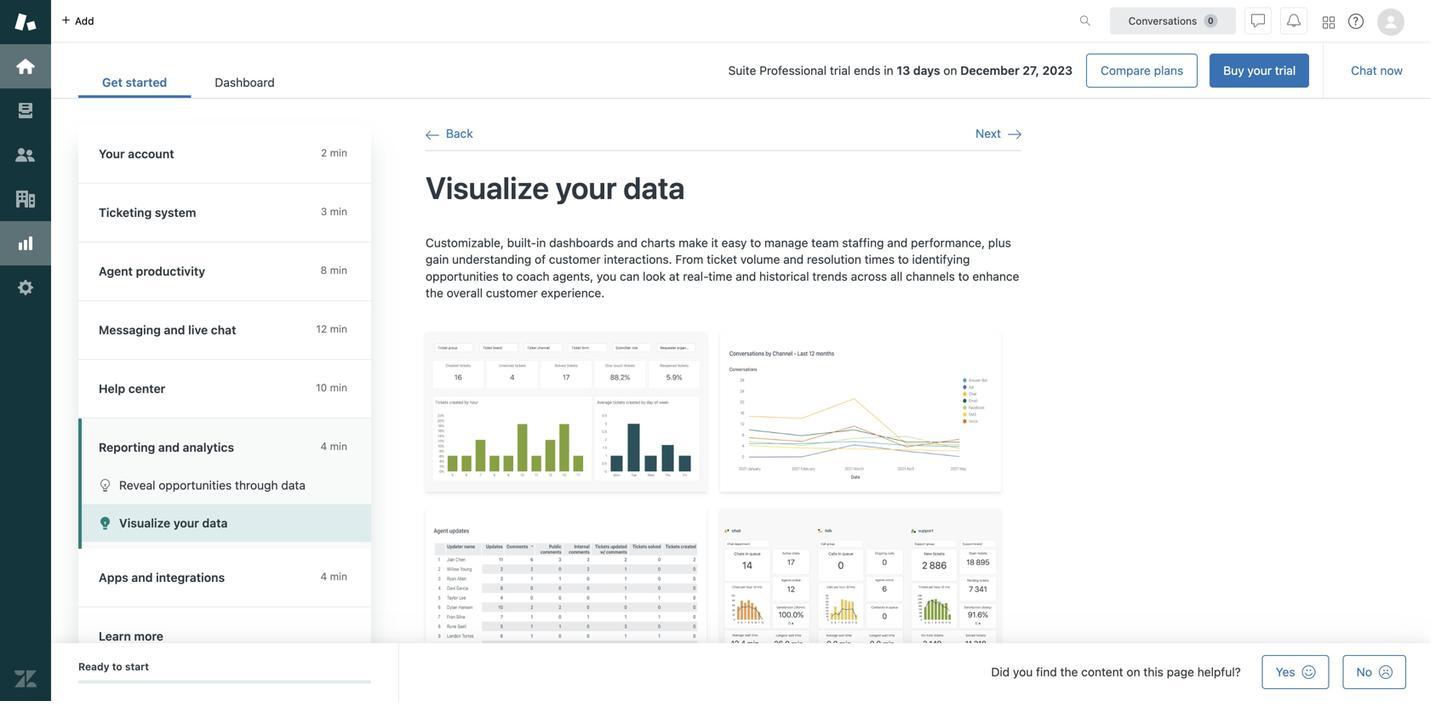Task type: vqa. For each thing, say whether or not it's contained in the screenshot.
Ready to start at the left of page
yes



Task type: describe. For each thing, give the bounding box(es) containing it.
opportunities inside customizable, built-in dashboards and charts make it easy to manage team staffing and performance, plus gain understanding of customer interactions. from ticket volume and resolution times to identifying opportunities to coach agents, you can look at real-time and historical trends across all channels to enhance the overall customer experience.
[[426, 269, 499, 283]]

2 min
[[321, 147, 347, 159]]

zendesk support image
[[14, 11, 37, 33]]

real-
[[683, 269, 709, 283]]

trial for your
[[1276, 63, 1296, 77]]

productivity
[[136, 264, 205, 278]]

volume
[[741, 253, 780, 267]]

at
[[669, 269, 680, 283]]

messaging
[[99, 323, 161, 337]]

omnichannel reporting charts let you see all the tickets created across each channel so you can understand how customers reach you. image
[[720, 332, 1001, 492]]

did you find the content on this page helpful?
[[992, 666, 1241, 680]]

learn more button
[[78, 608, 368, 666]]

and right apps
[[131, 571, 153, 585]]

chat
[[211, 323, 236, 337]]

no
[[1357, 666, 1373, 680]]

compare
[[1101, 63, 1151, 77]]

from
[[676, 253, 704, 267]]

back
[[446, 126, 473, 141]]

find
[[1036, 666, 1057, 680]]

days
[[914, 63, 941, 78]]

back button
[[426, 126, 473, 142]]

and down volume
[[736, 269, 756, 283]]

progress-bar progress bar
[[78, 681, 371, 684]]

center
[[128, 382, 165, 396]]

1 horizontal spatial in
[[884, 63, 894, 78]]

section containing compare plans
[[312, 54, 1310, 88]]

historical
[[760, 269, 810, 283]]

conversations
[[1129, 15, 1198, 27]]

no button
[[1344, 656, 1407, 690]]

reporting and analytics heading
[[78, 419, 371, 467]]

messaging and live chat
[[99, 323, 236, 337]]

ready to start
[[78, 661, 149, 673]]

2023
[[1043, 63, 1073, 78]]

zendesk products image
[[1323, 17, 1335, 29]]

it
[[712, 236, 719, 250]]

team
[[812, 236, 839, 250]]

1 horizontal spatial on
[[1127, 666, 1141, 680]]

team performance charts help you understand agent performance and identify opportunities for coaching your team. image
[[426, 509, 707, 669]]

dashboard
[[215, 75, 275, 89]]

interactions.
[[604, 253, 672, 267]]

visualize inside button
[[119, 516, 171, 531]]

agent
[[99, 264, 133, 278]]

suite professional trial ends in 13 days on december 27, 2023
[[729, 63, 1073, 78]]

button displays agent's chat status as invisible. image
[[1252, 14, 1265, 28]]

did
[[992, 666, 1010, 680]]

to up all
[[898, 253, 909, 267]]

13
[[897, 63, 911, 78]]

compare plans
[[1101, 63, 1184, 77]]

apps and integrations
[[99, 571, 225, 585]]

opportunities inside button
[[159, 479, 232, 493]]

add
[[75, 15, 94, 27]]

get started image
[[14, 55, 37, 77]]

to up volume
[[750, 236, 761, 250]]

trial for professional
[[830, 63, 851, 78]]

content-title region
[[426, 168, 1022, 207]]

page
[[1167, 666, 1195, 680]]

10 min
[[316, 382, 347, 394]]

2
[[321, 147, 327, 159]]

learn
[[99, 630, 131, 644]]

live team dashboard gives real-time visibility across all your channels and helps you balance staffing in the moment. image
[[720, 509, 1001, 669]]

professional
[[760, 63, 827, 78]]

analytics
[[183, 441, 234, 455]]

your inside button
[[174, 516, 199, 531]]

integrations
[[156, 571, 225, 585]]

you inside customizable, built-in dashboards and charts make it easy to manage team staffing and performance, plus gain understanding of customer interactions. from ticket volume and resolution times to identifying opportunities to coach agents, you can look at real-time and historical trends across all channels to enhance the overall customer experience.
[[597, 269, 617, 283]]

help center
[[99, 382, 165, 396]]

and left live
[[164, 323, 185, 337]]

the inside customizable, built-in dashboards and charts make it easy to manage team staffing and performance, plus gain understanding of customer interactions. from ticket volume and resolution times to identifying opportunities to coach agents, you can look at real-time and historical trends across all channels to enhance the overall customer experience.
[[426, 286, 444, 300]]

get help image
[[1349, 14, 1364, 29]]

min for messaging and live chat
[[330, 323, 347, 335]]

customizable, built-in dashboards and charts make it easy to manage team staffing and performance, plus gain understanding of customer interactions. from ticket volume and resolution times to identifying opportunities to coach agents, you can look at real-time and historical trends across all channels to enhance the overall customer experience.
[[426, 236, 1020, 300]]

customizable,
[[426, 236, 504, 250]]

your for buy your trial button
[[1248, 63, 1272, 77]]

min for reporting and analytics
[[330, 441, 347, 453]]

look
[[643, 269, 666, 283]]

min for agent productivity
[[330, 264, 347, 276]]

customers image
[[14, 144, 37, 166]]

buy
[[1224, 63, 1245, 77]]

experience.
[[541, 286, 605, 300]]

apps
[[99, 571, 128, 585]]

compare plans button
[[1087, 54, 1198, 88]]

admin image
[[14, 277, 37, 299]]

reporting and analytics
[[99, 441, 234, 455]]

ticketing system
[[99, 206, 196, 220]]

1 vertical spatial you
[[1013, 666, 1033, 680]]

conversations button
[[1110, 7, 1237, 34]]

staffing
[[842, 236, 884, 250]]

ticket
[[707, 253, 737, 267]]

now
[[1381, 63, 1403, 77]]

content
[[1082, 666, 1124, 680]]

buy your trial button
[[1210, 54, 1310, 88]]

visualize your data inside the visualize your data button
[[119, 516, 228, 531]]

get started
[[102, 75, 167, 89]]

plans
[[1154, 63, 1184, 77]]

channels
[[906, 269, 955, 283]]

4 min for integrations
[[321, 571, 347, 583]]

your
[[99, 147, 125, 161]]

8
[[321, 264, 327, 276]]

customizable, built-in dashboards and charts make it easy to manage team staffing and performance, plus gain understanding of customer interactions. from ticket volume and resolution times to identifying opportunities to coach agents, you can look at real-time and historical trends across all channels to enhance the overall customer experience. region
[[426, 235, 1022, 690]]

learn more
[[99, 630, 164, 644]]

December 27, 2023 text field
[[961, 63, 1073, 78]]

1 vertical spatial customer
[[486, 286, 538, 300]]

start
[[125, 661, 149, 673]]

your for 'content-title' region on the top of page
[[556, 169, 617, 206]]

views image
[[14, 100, 37, 122]]



Task type: locate. For each thing, give the bounding box(es) containing it.
account
[[128, 147, 174, 161]]

0 horizontal spatial visualize
[[119, 516, 171, 531]]

coach
[[516, 269, 550, 283]]

2 min from the top
[[330, 206, 347, 218]]

0 horizontal spatial customer
[[486, 286, 538, 300]]

27,
[[1023, 63, 1040, 78]]

support dashboard gives key insights about your ticket volumes, busiest times, and how efficiently agents solve them. image
[[426, 332, 707, 492]]

in inside customizable, built-in dashboards and charts make it easy to manage team staffing and performance, plus gain understanding of customer interactions. from ticket volume and resolution times to identifying opportunities to coach agents, you can look at real-time and historical trends across all channels to enhance the overall customer experience.
[[537, 236, 546, 250]]

1 4 from the top
[[321, 441, 327, 453]]

gain
[[426, 253, 449, 267]]

resolution
[[807, 253, 862, 267]]

2 horizontal spatial your
[[1248, 63, 1272, 77]]

notifications image
[[1288, 14, 1301, 28]]

yes button
[[1263, 656, 1330, 690]]

2 4 min from the top
[[321, 571, 347, 583]]

visualize inside 'content-title' region
[[426, 169, 549, 206]]

min inside reporting and analytics heading
[[330, 441, 347, 453]]

4 min from the top
[[330, 323, 347, 335]]

1 horizontal spatial trial
[[1276, 63, 1296, 77]]

help
[[99, 382, 125, 396]]

3 min
[[321, 206, 347, 218]]

on inside section
[[944, 63, 958, 78]]

and up interactions.
[[617, 236, 638, 250]]

1 vertical spatial visualize
[[119, 516, 171, 531]]

trial
[[1276, 63, 1296, 77], [830, 63, 851, 78]]

tab list containing get started
[[78, 66, 299, 98]]

1 vertical spatial your
[[556, 169, 617, 206]]

to down understanding
[[502, 269, 513, 283]]

visualize your data
[[426, 169, 685, 206], [119, 516, 228, 531]]

2 horizontal spatial data
[[624, 169, 685, 206]]

your inside button
[[1248, 63, 1272, 77]]

6 min from the top
[[330, 441, 347, 453]]

1 horizontal spatial customer
[[549, 253, 601, 267]]

0 horizontal spatial the
[[426, 286, 444, 300]]

easy
[[722, 236, 747, 250]]

suite
[[729, 63, 757, 78]]

1 trial from the left
[[1276, 63, 1296, 77]]

0 horizontal spatial on
[[944, 63, 958, 78]]

charts
[[641, 236, 676, 250]]

through
[[235, 479, 278, 493]]

data
[[624, 169, 685, 206], [281, 479, 306, 493], [202, 516, 228, 531]]

on left this
[[1127, 666, 1141, 680]]

your down reveal opportunities through data
[[174, 516, 199, 531]]

your up 'dashboards'
[[556, 169, 617, 206]]

min for your account
[[330, 147, 347, 159]]

12 min
[[316, 323, 347, 335]]

this
[[1144, 666, 1164, 680]]

manage
[[765, 236, 809, 250]]

2 vertical spatial your
[[174, 516, 199, 531]]

0 vertical spatial opportunities
[[426, 269, 499, 283]]

your account
[[99, 147, 174, 161]]

0 vertical spatial your
[[1248, 63, 1272, 77]]

the right find
[[1061, 666, 1078, 680]]

december
[[961, 63, 1020, 78]]

understanding
[[452, 253, 532, 267]]

data down reveal opportunities through data
[[202, 516, 228, 531]]

visualize your data button
[[82, 505, 371, 542]]

buy your trial
[[1224, 63, 1296, 77]]

1 vertical spatial 4 min
[[321, 571, 347, 583]]

you
[[597, 269, 617, 283], [1013, 666, 1033, 680]]

customer down the coach
[[486, 286, 538, 300]]

reveal
[[119, 479, 155, 493]]

1 horizontal spatial the
[[1061, 666, 1078, 680]]

0 horizontal spatial visualize your data
[[119, 516, 228, 531]]

the left overall
[[426, 286, 444, 300]]

1 vertical spatial the
[[1061, 666, 1078, 680]]

data right through
[[281, 479, 306, 493]]

built-
[[507, 236, 537, 250]]

visualize up customizable,
[[426, 169, 549, 206]]

opportunities up overall
[[426, 269, 499, 283]]

your inside 'content-title' region
[[556, 169, 617, 206]]

7 min from the top
[[330, 571, 347, 583]]

your right buy
[[1248, 63, 1272, 77]]

2 4 from the top
[[321, 571, 327, 583]]

1 horizontal spatial data
[[281, 479, 306, 493]]

1 vertical spatial 4
[[321, 571, 327, 583]]

4 inside reporting and analytics heading
[[321, 441, 327, 453]]

1 vertical spatial on
[[1127, 666, 1141, 680]]

plus
[[989, 236, 1012, 250]]

the
[[426, 286, 444, 300], [1061, 666, 1078, 680]]

trial left ends in the top of the page
[[830, 63, 851, 78]]

and down manage
[[784, 253, 804, 267]]

visualize your data inside 'content-title' region
[[426, 169, 685, 206]]

to left start
[[112, 661, 122, 673]]

tab list
[[78, 66, 299, 98]]

organizations image
[[14, 188, 37, 210]]

more
[[134, 630, 164, 644]]

2 vertical spatial data
[[202, 516, 228, 531]]

12
[[316, 323, 327, 335]]

0 horizontal spatial trial
[[830, 63, 851, 78]]

1 horizontal spatial opportunities
[[426, 269, 499, 283]]

0 vertical spatial data
[[624, 169, 685, 206]]

reporting image
[[14, 232, 37, 255]]

0 horizontal spatial opportunities
[[159, 479, 232, 493]]

section
[[312, 54, 1310, 88]]

8 min
[[321, 264, 347, 276]]

ready
[[78, 661, 109, 673]]

and
[[617, 236, 638, 250], [888, 236, 908, 250], [784, 253, 804, 267], [736, 269, 756, 283], [164, 323, 185, 337], [158, 441, 180, 455], [131, 571, 153, 585]]

min
[[330, 147, 347, 159], [330, 206, 347, 218], [330, 264, 347, 276], [330, 323, 347, 335], [330, 382, 347, 394], [330, 441, 347, 453], [330, 571, 347, 583]]

main element
[[0, 0, 51, 702]]

to
[[750, 236, 761, 250], [898, 253, 909, 267], [502, 269, 513, 283], [959, 269, 970, 283], [112, 661, 122, 673]]

footer containing did you find the content on this page helpful?
[[51, 644, 1431, 702]]

all
[[891, 269, 903, 283]]

time
[[709, 269, 733, 283]]

yes
[[1276, 666, 1296, 680]]

of
[[535, 253, 546, 267]]

identifying
[[912, 253, 970, 267]]

0 vertical spatial 4 min
[[321, 441, 347, 453]]

agent productivity
[[99, 264, 205, 278]]

1 vertical spatial in
[[537, 236, 546, 250]]

reveal opportunities through data
[[119, 479, 306, 493]]

min for ticketing system
[[330, 206, 347, 218]]

min for apps and integrations
[[330, 571, 347, 583]]

chat now button
[[1338, 54, 1417, 88]]

5 min from the top
[[330, 382, 347, 394]]

zendesk image
[[14, 669, 37, 691]]

started
[[126, 75, 167, 89]]

in left 13
[[884, 63, 894, 78]]

next button
[[976, 126, 1022, 142]]

4 min inside reporting and analytics heading
[[321, 441, 347, 453]]

live
[[188, 323, 208, 337]]

0 horizontal spatial you
[[597, 269, 617, 283]]

2 trial from the left
[[830, 63, 851, 78]]

visualize your data up 'dashboards'
[[426, 169, 685, 206]]

dashboards
[[549, 236, 614, 250]]

0 vertical spatial visualize
[[426, 169, 549, 206]]

1 4 min from the top
[[321, 441, 347, 453]]

helpful?
[[1198, 666, 1241, 680]]

in up of
[[537, 236, 546, 250]]

can
[[620, 269, 640, 283]]

1 vertical spatial opportunities
[[159, 479, 232, 493]]

0 vertical spatial customer
[[549, 253, 601, 267]]

1 horizontal spatial your
[[556, 169, 617, 206]]

0 vertical spatial the
[[426, 286, 444, 300]]

trends
[[813, 269, 848, 283]]

trial inside button
[[1276, 63, 1296, 77]]

data up charts
[[624, 169, 685, 206]]

system
[[155, 206, 196, 220]]

visualize down the reveal
[[119, 516, 171, 531]]

visualize
[[426, 169, 549, 206], [119, 516, 171, 531]]

and inside heading
[[158, 441, 180, 455]]

dashboard tab
[[191, 66, 299, 98]]

4 for apps and integrations
[[321, 571, 327, 583]]

3
[[321, 206, 327, 218]]

1 vertical spatial visualize your data
[[119, 516, 228, 531]]

agents,
[[553, 269, 594, 283]]

customer up the agents,
[[549, 253, 601, 267]]

and up times
[[888, 236, 908, 250]]

and left analytics
[[158, 441, 180, 455]]

get
[[102, 75, 123, 89]]

1 horizontal spatial visualize your data
[[426, 169, 685, 206]]

on right 'days'
[[944, 63, 958, 78]]

visualize your data down the reveal
[[119, 516, 228, 531]]

opportunities down analytics
[[159, 479, 232, 493]]

performance,
[[911, 236, 985, 250]]

1 horizontal spatial you
[[1013, 666, 1033, 680]]

0 horizontal spatial in
[[537, 236, 546, 250]]

reveal opportunities through data button
[[82, 467, 371, 505]]

chat
[[1352, 63, 1378, 77]]

overall
[[447, 286, 483, 300]]

data inside 'content-title' region
[[624, 169, 685, 206]]

0 vertical spatial on
[[944, 63, 958, 78]]

1 vertical spatial data
[[281, 479, 306, 493]]

4 min for analytics
[[321, 441, 347, 453]]

0 horizontal spatial data
[[202, 516, 228, 531]]

footer
[[51, 644, 1431, 702]]

0 vertical spatial 4
[[321, 441, 327, 453]]

across
[[851, 269, 888, 283]]

1 horizontal spatial visualize
[[426, 169, 549, 206]]

0 horizontal spatial your
[[174, 516, 199, 531]]

1 min from the top
[[330, 147, 347, 159]]

trial down notifications icon
[[1276, 63, 1296, 77]]

0 vertical spatial visualize your data
[[426, 169, 685, 206]]

0 vertical spatial you
[[597, 269, 617, 283]]

to down identifying
[[959, 269, 970, 283]]

next
[[976, 126, 1001, 141]]

3 min from the top
[[330, 264, 347, 276]]

0 vertical spatial in
[[884, 63, 894, 78]]

you left can
[[597, 269, 617, 283]]

min for help center
[[330, 382, 347, 394]]

4 for reporting and analytics
[[321, 441, 327, 453]]

ends
[[854, 63, 881, 78]]

you right did
[[1013, 666, 1033, 680]]

chat now
[[1352, 63, 1403, 77]]



